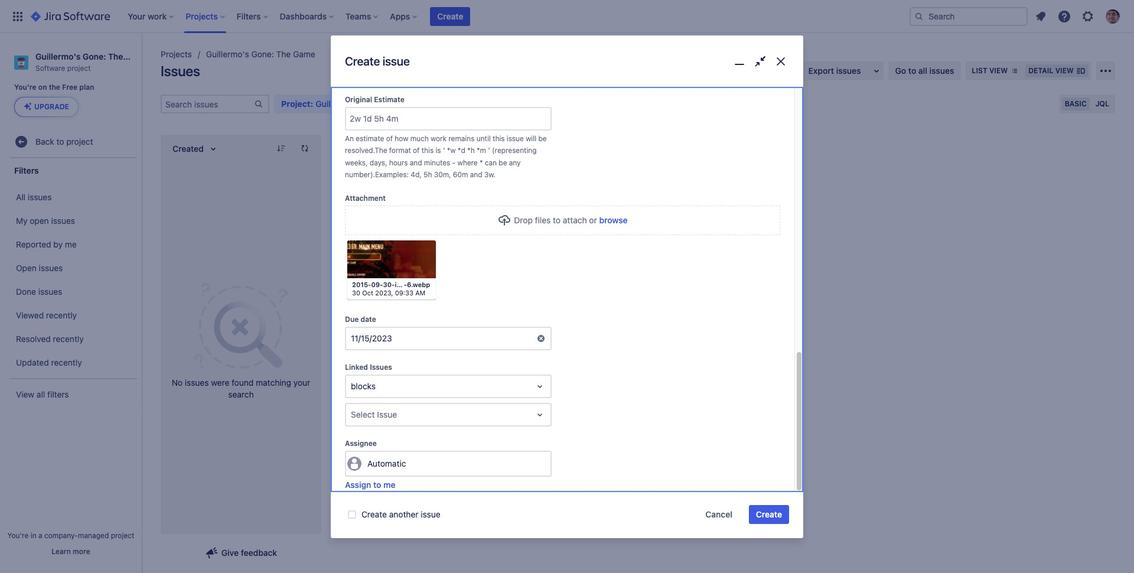 Task type: vqa. For each thing, say whether or not it's contained in the screenshot.
the project related to Gone:
yes



Task type: describe. For each thing, give the bounding box(es) containing it.
0 vertical spatial all
[[919, 66, 928, 76]]

much
[[410, 134, 429, 143]]

guillermo's gone: the game software project
[[35, 51, 148, 73]]

all issues link
[[6, 186, 138, 209]]

me for assign to me
[[383, 480, 396, 490]]

issue
[[377, 409, 397, 419]]

Original Estimate text field
[[346, 108, 551, 129]]

1 vertical spatial and
[[470, 170, 482, 179]]

updated
[[16, 357, 49, 367]]

original
[[345, 95, 372, 104]]

clear image
[[536, 334, 546, 343]]

no
[[172, 378, 183, 388]]

2 ' from the left
[[488, 146, 490, 155]]

go to all issues link
[[888, 61, 961, 80]]

create banner
[[0, 0, 1134, 33]]

due
[[345, 315, 359, 324]]

issues for export issues
[[836, 66, 861, 76]]

create another issue
[[362, 509, 441, 519]]

number).examples:
[[345, 170, 409, 179]]

give
[[221, 548, 239, 558]]

free
[[62, 83, 77, 92]]

by
[[53, 239, 63, 249]]

assign
[[345, 480, 371, 490]]

done issues link
[[6, 280, 138, 304]]

no issues were found matching your search
[[172, 378, 310, 399]]

delete image
[[417, 246, 431, 260]]

view
[[16, 389, 34, 399]]

reported
[[16, 239, 51, 249]]

11/15/2023
[[351, 333, 392, 343]]

exit full screen image
[[752, 53, 769, 70]]

upgrade button
[[15, 98, 78, 117]]

discard & close image
[[772, 53, 789, 70]]

filters
[[47, 389, 69, 399]]

to for project
[[56, 136, 64, 146]]

browse button
[[599, 214, 628, 226]]

where
[[458, 158, 478, 167]]

go
[[895, 66, 906, 76]]

more
[[73, 547, 90, 556]]

managed
[[78, 531, 109, 540]]

create issue
[[345, 55, 410, 68]]

open image
[[533, 408, 547, 422]]

search image
[[915, 12, 924, 21]]

the
[[49, 83, 60, 92]]

1 horizontal spatial of
[[413, 146, 420, 155]]

issues for no issues were found matching your search
[[185, 378, 209, 388]]

to for all
[[909, 66, 917, 76]]

issue inside an estimate of how much work remains until this issue will be resolved.the format of this is ' *w *d *h *m ' (representing weeks, days, hours and minutes - where * can be any number).examples: 4d, 5h 30m, 60m and 3w.
[[507, 134, 524, 143]]

give feedback
[[221, 548, 277, 558]]

upgrade
[[34, 102, 69, 111]]

1 vertical spatial this
[[422, 146, 434, 155]]

updated recently
[[16, 357, 82, 367]]

estimate
[[356, 134, 384, 143]]

attach
[[563, 215, 587, 225]]

days,
[[370, 158, 387, 167]]

1 horizontal spatial create button
[[749, 505, 789, 524]]

issues for open issues
[[39, 263, 63, 273]]

updated recently link
[[6, 351, 138, 375]]

Select Issue text field
[[351, 409, 353, 421]]

the for guillermo's gone: the game software project
[[108, 51, 123, 61]]

in
[[31, 531, 36, 540]]

open
[[30, 216, 49, 226]]

3w.
[[484, 170, 496, 179]]

viewed
[[16, 310, 44, 320]]

create issue dialog
[[331, 0, 804, 538]]

recently for updated recently
[[51, 357, 82, 367]]

*w
[[447, 146, 456, 155]]

until
[[477, 134, 491, 143]]

all
[[16, 192, 25, 202]]

jql
[[1096, 99, 1110, 108]]

or
[[589, 215, 597, 225]]

my open issues
[[16, 216, 75, 226]]

gone: for guillermo's gone: the game software project
[[83, 51, 106, 61]]

back to project link
[[9, 130, 137, 154]]

view all filters link
[[6, 383, 138, 407]]

0 horizontal spatial of
[[386, 134, 393, 143]]

projects
[[161, 49, 192, 59]]

were
[[211, 378, 229, 388]]

automatic image
[[347, 457, 362, 471]]

4d,
[[411, 170, 422, 179]]

basic
[[1065, 99, 1087, 108]]

to right the files
[[553, 215, 561, 225]]

hours
[[389, 158, 408, 167]]

remains
[[449, 134, 475, 143]]

issues for done issues
[[38, 287, 62, 297]]

0 vertical spatial be
[[539, 134, 547, 143]]

guillermo's gone: the game link
[[206, 47, 315, 61]]

issues inside create issue dialog
[[370, 363, 392, 372]]

give feedback button
[[198, 544, 284, 562]]

2 vertical spatial issue
[[421, 509, 441, 519]]

reported by me link
[[6, 233, 138, 257]]

select
[[351, 409, 375, 419]]

resolved.the
[[345, 146, 387, 155]]

open export issues dropdown image
[[869, 64, 884, 78]]

back
[[35, 136, 54, 146]]

linked
[[345, 363, 368, 372]]

open issues link
[[6, 257, 138, 280]]

Linked Issues text field
[[351, 380, 353, 392]]

list
[[972, 66, 988, 75]]

group containing all issues
[[6, 182, 138, 378]]

plan
[[79, 83, 94, 92]]

select issue
[[351, 409, 397, 419]]

learn more button
[[52, 547, 90, 557]]

drop
[[514, 215, 533, 225]]

can
[[485, 158, 497, 167]]

1 vertical spatial project
[[66, 136, 93, 146]]



Task type: locate. For each thing, give the bounding box(es) containing it.
open issues
[[16, 263, 63, 273]]

project right managed
[[111, 531, 134, 540]]

1 horizontal spatial issues
[[370, 363, 392, 372]]

project right back
[[66, 136, 93, 146]]

this
[[493, 134, 505, 143], [422, 146, 434, 155]]

0 horizontal spatial the
[[108, 51, 123, 61]]

guillermo's gone: the game
[[206, 49, 315, 59]]

create button
[[430, 7, 471, 26], [749, 505, 789, 524]]

project up plan
[[67, 64, 91, 73]]

*h
[[467, 146, 475, 155]]

issues left list
[[930, 66, 954, 76]]

recently down the done issues link
[[46, 310, 77, 320]]

0 vertical spatial issues
[[161, 63, 200, 79]]

1 vertical spatial issues
[[370, 363, 392, 372]]

0 horizontal spatial issues
[[161, 63, 200, 79]]

group
[[6, 182, 138, 378]]

issue up the (representing
[[507, 134, 524, 143]]

an estimate of how much work remains until this issue will be resolved.the format of this is ' *w *d *h *m ' (representing weeks, days, hours and minutes - where * can be any number).examples: 4d, 5h 30m, 60m and 3w.
[[345, 134, 549, 179]]

resolved recently
[[16, 334, 84, 344]]

issues down projects link
[[161, 63, 200, 79]]

0 vertical spatial project
[[67, 64, 91, 73]]

assign to me
[[345, 480, 396, 490]]

resolved recently link
[[6, 328, 138, 351]]

to for me
[[373, 480, 381, 490]]

0 horizontal spatial issue
[[383, 55, 410, 68]]

recently inside the viewed recently link
[[46, 310, 77, 320]]

0 horizontal spatial and
[[410, 158, 422, 167]]

0 vertical spatial and
[[410, 158, 422, 167]]

learn
[[52, 547, 71, 556]]

project for gone:
[[67, 64, 91, 73]]

search
[[228, 389, 254, 399]]

issues right linked
[[370, 363, 392, 372]]

back to project
[[35, 136, 93, 146]]

1 horizontal spatial guillermo's
[[206, 49, 249, 59]]

game inside guillermo's gone: the game software project
[[125, 51, 148, 61]]

issues down reported by me
[[39, 263, 63, 273]]

issues inside button
[[836, 66, 861, 76]]

you're left on
[[14, 83, 36, 92]]

issues
[[836, 66, 861, 76], [930, 66, 954, 76], [28, 192, 52, 202], [51, 216, 75, 226], [39, 263, 63, 273], [38, 287, 62, 297], [185, 378, 209, 388]]

be
[[539, 134, 547, 143], [499, 158, 507, 167]]

me inside button
[[383, 480, 396, 490]]

1 vertical spatial issue
[[507, 134, 524, 143]]

to inside button
[[373, 480, 381, 490]]

export
[[809, 66, 834, 76]]

guillermo's
[[206, 49, 249, 59], [35, 51, 81, 61]]

recently inside resolved recently link
[[53, 334, 84, 344]]

refresh image
[[300, 144, 310, 153]]

1 horizontal spatial and
[[470, 170, 482, 179]]

*d
[[458, 146, 465, 155]]

you're left in at the bottom left
[[7, 531, 29, 540]]

1 horizontal spatial me
[[383, 480, 396, 490]]

recently for viewed recently
[[46, 310, 77, 320]]

*m
[[477, 146, 486, 155]]

this left is
[[422, 146, 434, 155]]

you're for you're on the free plan
[[14, 83, 36, 92]]

a
[[38, 531, 42, 540]]

1 horizontal spatial gone:
[[251, 49, 274, 59]]

my open issues link
[[6, 209, 138, 233]]

0 horizontal spatial be
[[499, 158, 507, 167]]

issue right another
[[421, 509, 441, 519]]

all
[[919, 66, 928, 76], [37, 389, 45, 399]]

create inside the primary element
[[437, 11, 463, 21]]

0 horizontal spatial create button
[[430, 7, 471, 26]]

viewed recently
[[16, 310, 77, 320]]

open image
[[533, 379, 547, 393]]

game for guillermo's gone: the game software project
[[125, 51, 148, 61]]

2 horizontal spatial issue
[[507, 134, 524, 143]]

0 horizontal spatial '
[[443, 146, 445, 155]]

0 vertical spatial of
[[386, 134, 393, 143]]

issues up viewed recently
[[38, 287, 62, 297]]

create button inside the primary element
[[430, 7, 471, 26]]

guillermo's for guillermo's gone: the game software project
[[35, 51, 81, 61]]

me right by at left top
[[65, 239, 77, 249]]

guillermo's for guillermo's gone: the game
[[206, 49, 249, 59]]

1 horizontal spatial issue
[[421, 509, 441, 519]]

issues right all
[[28, 192, 52, 202]]

0 horizontal spatial guillermo's
[[35, 51, 81, 61]]

detail view
[[1029, 66, 1074, 75]]

reported by me
[[16, 239, 77, 249]]

to right back
[[56, 136, 64, 146]]

and down *
[[470, 170, 482, 179]]

1 vertical spatial of
[[413, 146, 420, 155]]

filters
[[14, 165, 39, 175]]

weeks,
[[345, 158, 368, 167]]

software
[[35, 64, 65, 73]]

issues right no
[[185, 378, 209, 388]]

be right will
[[539, 134, 547, 143]]

1 horizontal spatial game
[[293, 49, 315, 59]]

Search issues text field
[[162, 96, 254, 112]]

cancel
[[706, 509, 733, 519]]

1 vertical spatial you're
[[7, 531, 29, 540]]

60m
[[453, 170, 468, 179]]

0 vertical spatial recently
[[46, 310, 77, 320]]

0 horizontal spatial me
[[65, 239, 77, 249]]

this right until
[[493, 134, 505, 143]]

and up the 4d,
[[410, 158, 422, 167]]

5h
[[424, 170, 432, 179]]

of left how
[[386, 134, 393, 143]]

view for list view
[[990, 66, 1008, 75]]

export issues
[[809, 66, 861, 76]]

me down automatic
[[383, 480, 396, 490]]

Search field
[[910, 7, 1028, 26]]

0 vertical spatial issue
[[383, 55, 410, 68]]

gone: inside guillermo's gone: the game software project
[[83, 51, 106, 61]]

1 ' from the left
[[443, 146, 445, 155]]

' right is
[[443, 146, 445, 155]]

issues inside "link"
[[28, 192, 52, 202]]

issues right open
[[51, 216, 75, 226]]

recently
[[46, 310, 77, 320], [53, 334, 84, 344], [51, 357, 82, 367]]

your
[[294, 378, 310, 388]]

primary element
[[7, 0, 910, 33]]

attachment
[[345, 194, 386, 203]]

the inside guillermo's gone: the game software project
[[108, 51, 123, 61]]

all issues
[[16, 192, 52, 202]]

jira software image
[[31, 9, 110, 23], [31, 9, 110, 23]]

another
[[389, 509, 419, 519]]

game
[[293, 49, 315, 59], [125, 51, 148, 61]]

0 vertical spatial you're
[[14, 83, 36, 92]]

linked issues
[[345, 363, 392, 372]]

1 vertical spatial me
[[383, 480, 396, 490]]

all right view
[[37, 389, 45, 399]]

to right assign at the left
[[373, 480, 381, 490]]

0 horizontal spatial this
[[422, 146, 434, 155]]

1 horizontal spatial '
[[488, 146, 490, 155]]

resolved
[[16, 334, 51, 344]]

30m,
[[434, 170, 451, 179]]

viewed recently link
[[6, 304, 138, 328]]

gone: for guillermo's gone: the game
[[251, 49, 274, 59]]

0 vertical spatial this
[[493, 134, 505, 143]]

my
[[16, 216, 28, 226]]

work
[[431, 134, 447, 143]]

upload image
[[498, 213, 512, 227]]

you're for you're in a company-managed project
[[7, 531, 29, 540]]

to right go
[[909, 66, 917, 76]]

issues right export
[[836, 66, 861, 76]]

done issues
[[16, 287, 62, 297]]

1 vertical spatial create button
[[749, 505, 789, 524]]

feedback
[[241, 548, 277, 558]]

0 horizontal spatial gone:
[[83, 51, 106, 61]]

0 vertical spatial me
[[65, 239, 77, 249]]

game for guillermo's gone: the game
[[293, 49, 315, 59]]

create
[[437, 11, 463, 21], [345, 55, 380, 68], [362, 509, 387, 519], [756, 509, 782, 519]]

1 vertical spatial all
[[37, 389, 45, 399]]

an
[[345, 134, 354, 143]]

recently down the viewed recently link
[[53, 334, 84, 344]]

(representing
[[492, 146, 537, 155]]

2 vertical spatial recently
[[51, 357, 82, 367]]

recently inside updated recently link
[[51, 357, 82, 367]]

recently down resolved recently link
[[51, 357, 82, 367]]

open
[[16, 263, 37, 273]]

is
[[436, 146, 441, 155]]

1 horizontal spatial be
[[539, 134, 547, 143]]

estimate
[[374, 95, 405, 104]]

0 vertical spatial create button
[[430, 7, 471, 26]]

1 horizontal spatial all
[[919, 66, 928, 76]]

1 view from the left
[[990, 66, 1008, 75]]

any
[[509, 158, 521, 167]]

0 horizontal spatial game
[[125, 51, 148, 61]]

be left any
[[499, 158, 507, 167]]

issues inside no issues were found matching your search
[[185, 378, 209, 388]]

-
[[452, 158, 456, 167]]

game inside guillermo's gone: the game link
[[293, 49, 315, 59]]

detail
[[1029, 66, 1054, 75]]

will
[[526, 134, 537, 143]]

project for in
[[111, 531, 134, 540]]

of down much
[[413, 146, 420, 155]]

2 vertical spatial project
[[111, 531, 134, 540]]

you're on the free plan
[[14, 83, 94, 92]]

projects link
[[161, 47, 192, 61]]

issues
[[161, 63, 200, 79], [370, 363, 392, 372]]

matching
[[256, 378, 291, 388]]

1 vertical spatial be
[[499, 158, 507, 167]]

sort descending image
[[277, 144, 286, 153]]

and
[[410, 158, 422, 167], [470, 170, 482, 179]]

date
[[361, 315, 376, 324]]

done
[[16, 287, 36, 297]]

blocks
[[351, 381, 376, 391]]

found
[[232, 378, 254, 388]]

issue up estimate
[[383, 55, 410, 68]]

1 horizontal spatial this
[[493, 134, 505, 143]]

guillermo's right projects
[[206, 49, 249, 59]]

all right go
[[919, 66, 928, 76]]

issues for all issues
[[28, 192, 52, 202]]

2 view from the left
[[1056, 66, 1074, 75]]

project inside guillermo's gone: the game software project
[[67, 64, 91, 73]]

you're in a company-managed project
[[7, 531, 134, 540]]

assignee
[[345, 439, 377, 448]]

1 horizontal spatial view
[[1056, 66, 1074, 75]]

view for detail view
[[1056, 66, 1074, 75]]

drop files to attach or browse
[[514, 215, 628, 225]]

1 horizontal spatial the
[[276, 49, 291, 59]]

guillermo's up software
[[35, 51, 81, 61]]

the for guillermo's gone: the game
[[276, 49, 291, 59]]

view
[[990, 66, 1008, 75], [1056, 66, 1074, 75]]

me inside group
[[65, 239, 77, 249]]

list view
[[972, 66, 1008, 75]]

how
[[395, 134, 408, 143]]

go to all issues
[[895, 66, 954, 76]]

1 vertical spatial recently
[[53, 334, 84, 344]]

recently for resolved recently
[[53, 334, 84, 344]]

0 horizontal spatial view
[[990, 66, 1008, 75]]

view right list
[[990, 66, 1008, 75]]

me for reported by me
[[65, 239, 77, 249]]

0 horizontal spatial all
[[37, 389, 45, 399]]

*
[[480, 158, 483, 167]]

' right *m
[[488, 146, 490, 155]]

view right the "detail" on the top right
[[1056, 66, 1074, 75]]

gone:
[[251, 49, 274, 59], [83, 51, 106, 61]]

minimize image
[[731, 53, 748, 70]]

company-
[[44, 531, 78, 540]]

guillermo's inside guillermo's gone: the game software project
[[35, 51, 81, 61]]



